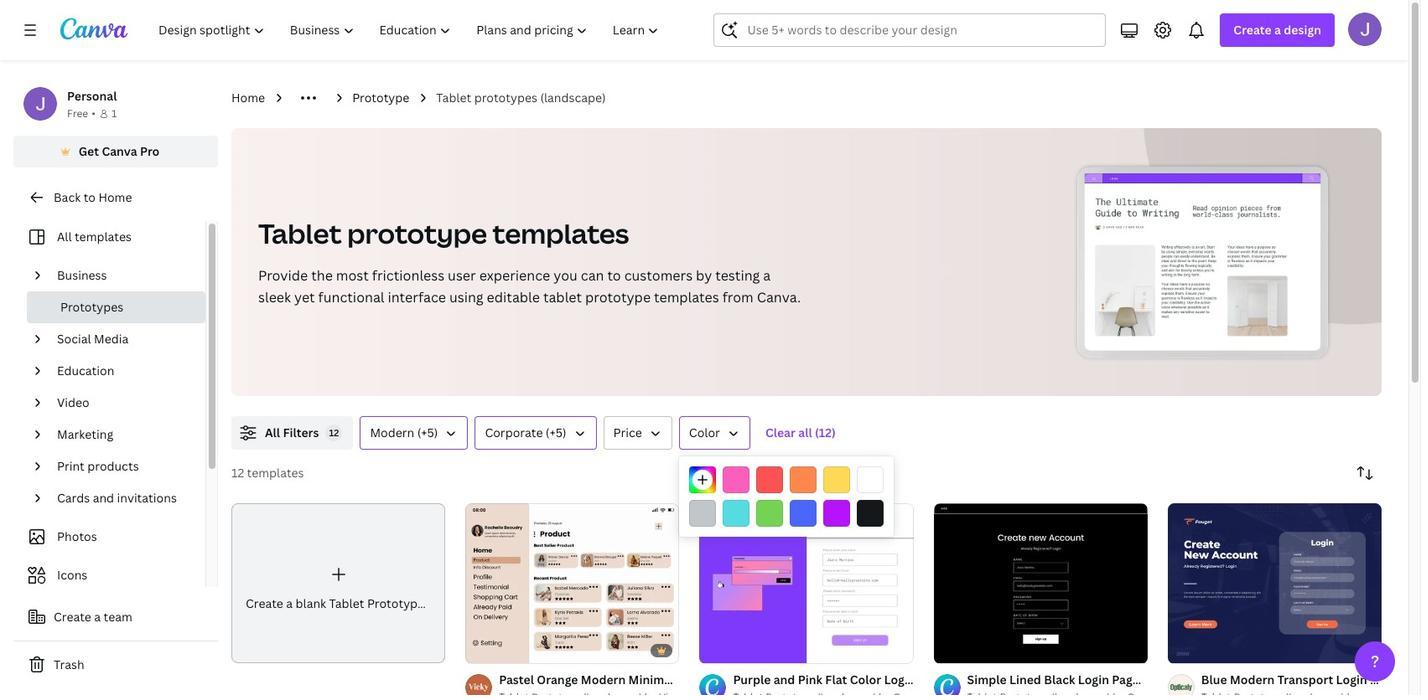 Task type: describe. For each thing, give the bounding box(es) containing it.
marketing link
[[50, 419, 195, 451]]

design
[[1284, 22, 1321, 38]]

1 of 3
[[1179, 644, 1204, 657]]

1 for 1
[[111, 106, 117, 121]]

education link
[[50, 355, 195, 387]]

create a blank tablet prototype (landscape) element
[[231, 504, 496, 664]]

by
[[696, 267, 712, 285]]

corporate
[[485, 425, 543, 441]]

most
[[336, 267, 369, 285]]

modern (+5) button
[[360, 417, 468, 450]]

corporate (+5)
[[485, 425, 566, 441]]

#74d353 image
[[756, 501, 783, 527]]

12 filter options selected element
[[326, 425, 342, 442]]

create a blank tablet prototype (landscape) link
[[231, 504, 496, 664]]

tablet
[[543, 288, 582, 307]]

cards and invitations
[[57, 490, 177, 506]]

templates down all filters
[[247, 465, 304, 481]]

trash link
[[13, 649, 218, 682]]

prototype link
[[352, 89, 409, 107]]

modern inside modern (+5) 'button'
[[370, 425, 414, 441]]

purple and pink flat color login page simple tablet ui prototype image
[[700, 504, 914, 664]]

color button
[[679, 417, 750, 450]]

get canva pro button
[[13, 136, 218, 168]]

#55dbe0 image
[[723, 501, 750, 527]]

education
[[57, 363, 114, 379]]

and
[[93, 490, 114, 506]]

templates inside provide the most frictionless user experience you can to customers by testing a sleek yet functional interface using editable tablet prototype templates from canva.
[[654, 288, 719, 307]]

$
[[1364, 645, 1370, 658]]

cards and invitations link
[[50, 483, 195, 515]]

prototype inside simple lined black login page wireframe tablet ui prototype link
[[1258, 673, 1316, 689]]

(+5) for corporate (+5)
[[546, 425, 566, 441]]

(+5) for modern (+5)
[[417, 425, 438, 441]]

simple
[[967, 673, 1007, 689]]

invitations
[[117, 490, 177, 506]]

all for all filters
[[265, 425, 280, 441]]

a inside provide the most frictionless user experience you can to customers by testing a sleek yet functional interface using editable tablet prototype templates from canva.
[[763, 267, 771, 285]]

provide
[[258, 267, 308, 285]]

all
[[798, 425, 812, 441]]

all filters
[[265, 425, 319, 441]]

color
[[689, 425, 720, 441]]

create a design button
[[1220, 13, 1335, 47]]

testing
[[715, 267, 760, 285]]

•
[[92, 106, 96, 121]]

create for create a blank tablet prototype (landscape)
[[246, 596, 283, 612]]

the
[[311, 267, 333, 285]]

pro
[[140, 143, 160, 159]]

1 for 1 of 3
[[1179, 644, 1184, 657]]

social media
[[57, 331, 129, 347]]

#fed958 image
[[823, 467, 850, 494]]

of
[[1187, 644, 1196, 657]]

jacob simon image
[[1348, 13, 1382, 46]]

products
[[87, 459, 139, 475]]

minimalist
[[628, 673, 688, 689]]

frictionless
[[372, 267, 445, 285]]

all templates
[[57, 229, 132, 245]]

0 vertical spatial prototype
[[347, 215, 487, 252]]

simple lined black login page wireframe tablet ui prototype image
[[934, 504, 1148, 664]]

all templates link
[[23, 221, 195, 253]]

orange
[[537, 673, 578, 689]]

#74d353 image
[[756, 501, 783, 527]]

Sort by button
[[1348, 457, 1382, 490]]

print products
[[57, 459, 139, 475]]

simple lined black login page wireframe tablet ui prototype link
[[967, 672, 1316, 690]]

prototype inside pastel orange modern minimalist product tablet prototype link
[[778, 673, 836, 689]]

(landscape)
[[540, 90, 606, 106]]

you
[[554, 267, 578, 285]]

from
[[722, 288, 754, 307]]

provide the most frictionless user experience you can to customers by testing a sleek yet functional interface using editable tablet prototype templates from canva.
[[258, 267, 801, 307]]

tablet left prototypes
[[436, 90, 471, 106]]

customers
[[624, 267, 693, 285]]

back to home
[[54, 189, 132, 205]]

to inside provide the most frictionless user experience you can to customers by testing a sleek yet functional interface using editable tablet prototype templates from canva.
[[607, 267, 621, 285]]

(landscape)
[[427, 596, 496, 612]]

editable
[[487, 288, 540, 307]]

a for create a team
[[94, 610, 101, 625]]

business
[[57, 267, 107, 283]]

interface
[[388, 288, 446, 307]]

templates down back to home
[[75, 229, 132, 245]]

blank
[[296, 596, 326, 612]]

get canva pro
[[79, 143, 160, 159]]

video
[[57, 395, 89, 411]]

social media link
[[50, 324, 195, 355]]

icons
[[57, 568, 87, 584]]



Task type: locate. For each thing, give the bounding box(es) containing it.
templates down the by
[[654, 288, 719, 307]]

tablet left ui
[[1204, 673, 1240, 689]]

1 horizontal spatial modern
[[581, 673, 626, 689]]

print products link
[[50, 451, 195, 483]]

pastel orange modern minimalist product tablet prototype image
[[465, 504, 679, 664]]

12 templates
[[231, 465, 304, 481]]

prototype
[[347, 215, 487, 252], [585, 288, 651, 307]]

12 inside 12 filter options selected element
[[329, 427, 339, 439]]

create a blank tablet prototype (landscape)
[[246, 596, 496, 612]]

tablet right "blank"
[[329, 596, 364, 612]]

2 (+5) from the left
[[546, 425, 566, 441]]

a for create a blank tablet prototype (landscape)
[[286, 596, 293, 612]]

1 vertical spatial to
[[607, 267, 621, 285]]

(+5)
[[417, 425, 438, 441], [546, 425, 566, 441]]

photos link
[[23, 522, 195, 553]]

12 for 12
[[329, 427, 339, 439]]

create inside button
[[54, 610, 91, 625]]

home link
[[231, 89, 265, 107]]

1 (+5) from the left
[[417, 425, 438, 441]]

modern
[[370, 425, 414, 441], [581, 673, 626, 689]]

modern right orange
[[581, 673, 626, 689]]

a inside dropdown button
[[1274, 22, 1281, 38]]

product
[[691, 673, 737, 689]]

(12)
[[815, 425, 836, 441]]

social
[[57, 331, 91, 347]]

pastel orange modern minimalist product tablet prototype link
[[499, 672, 836, 690]]

price button
[[603, 417, 672, 450]]

0 vertical spatial 12
[[329, 427, 339, 439]]

top level navigation element
[[148, 13, 674, 47]]

tablet prototypes (landscape)
[[436, 90, 606, 106]]

None search field
[[714, 13, 1106, 47]]

tablet
[[436, 90, 471, 106], [258, 215, 342, 252], [329, 596, 364, 612], [740, 673, 775, 689], [1204, 673, 1240, 689]]

prototypes
[[60, 299, 123, 315]]

prototype up frictionless
[[347, 215, 487, 252]]

0 horizontal spatial (+5)
[[417, 425, 438, 441]]

prototype inside the create a blank tablet prototype (landscape) element
[[367, 596, 424, 612]]

#fd5ebb image
[[723, 467, 750, 494], [723, 467, 750, 494]]

yet
[[294, 288, 315, 307]]

templates
[[493, 215, 629, 252], [75, 229, 132, 245], [654, 288, 719, 307], [247, 465, 304, 481]]

0 vertical spatial to
[[84, 189, 96, 205]]

free •
[[67, 106, 96, 121]]

0 horizontal spatial modern
[[370, 425, 414, 441]]

#4a66fb image
[[790, 501, 817, 527], [790, 501, 817, 527]]

photos
[[57, 529, 97, 545]]

create left "blank"
[[246, 596, 283, 612]]

canva.
[[757, 288, 801, 307]]

0 vertical spatial home
[[231, 90, 265, 106]]

corporate (+5) button
[[475, 417, 597, 450]]

templates up "you"
[[493, 215, 629, 252]]

1 right •
[[111, 106, 117, 121]]

create down icons
[[54, 610, 91, 625]]

user
[[448, 267, 476, 285]]

a for create a design
[[1274, 22, 1281, 38]]

price
[[613, 425, 642, 441]]

1 horizontal spatial prototype
[[585, 288, 651, 307]]

filters
[[283, 425, 319, 441]]

icons link
[[23, 560, 195, 592]]

all left filters
[[265, 425, 280, 441]]

sleek
[[258, 288, 291, 307]]

(+5) inside modern (+5) 'button'
[[417, 425, 438, 441]]

1 vertical spatial 1
[[1179, 644, 1184, 657]]

all
[[57, 229, 72, 245], [265, 425, 280, 441]]

login
[[1078, 673, 1109, 689]]

lined
[[1009, 673, 1041, 689]]

0 vertical spatial all
[[57, 229, 72, 245]]

#c1c6cb image
[[689, 501, 716, 527], [689, 501, 716, 527]]

a up canva.
[[763, 267, 771, 285]]

back
[[54, 189, 81, 205]]

create left design
[[1234, 22, 1272, 38]]

using
[[449, 288, 483, 307]]

12
[[329, 427, 339, 439], [231, 465, 244, 481]]

1 horizontal spatial home
[[231, 90, 265, 106]]

get
[[79, 143, 99, 159]]

page
[[1112, 673, 1139, 689]]

0 vertical spatial 1
[[111, 106, 117, 121]]

1 vertical spatial modern
[[581, 673, 626, 689]]

#b612fb image
[[823, 501, 850, 527]]

tablet up provide
[[258, 215, 342, 252]]

add a new color image
[[689, 467, 716, 494], [689, 467, 716, 494]]

pastel orange modern minimalist product tablet prototype
[[499, 673, 836, 689]]

clear all (12)
[[765, 425, 836, 441]]

ui
[[1243, 673, 1255, 689]]

0 horizontal spatial 12
[[231, 465, 244, 481]]

prototype
[[352, 90, 409, 106], [367, 596, 424, 612], [778, 673, 836, 689], [1258, 673, 1316, 689]]

12 for 12 templates
[[231, 465, 244, 481]]

print
[[57, 459, 85, 475]]

media
[[94, 331, 129, 347]]

1 vertical spatial all
[[265, 425, 280, 441]]

trash
[[54, 657, 84, 673]]

1
[[111, 106, 117, 121], [1179, 644, 1184, 657]]

clear
[[765, 425, 796, 441]]

video link
[[50, 387, 195, 419]]

1 vertical spatial 12
[[231, 465, 244, 481]]

1 horizontal spatial (+5)
[[546, 425, 566, 441]]

clear all (12) button
[[757, 417, 844, 450]]

pastel
[[499, 673, 534, 689]]

modern inside pastel orange modern minimalist product tablet prototype link
[[581, 673, 626, 689]]

cards
[[57, 490, 90, 506]]

1 horizontal spatial 12
[[329, 427, 339, 439]]

create for create a design
[[1234, 22, 1272, 38]]

create for create a team
[[54, 610, 91, 625]]

0 horizontal spatial home
[[98, 189, 132, 205]]

create inside dropdown button
[[1234, 22, 1272, 38]]

black
[[1044, 673, 1075, 689]]

Search search field
[[747, 14, 1095, 46]]

wireframe
[[1142, 673, 1202, 689]]

free
[[67, 106, 88, 121]]

(+5) inside corporate (+5) button
[[546, 425, 566, 441]]

tablet prototype templates image
[[1024, 128, 1382, 397], [1085, 174, 1321, 351]]

#fed958 image
[[823, 467, 850, 494]]

1 horizontal spatial create
[[246, 596, 283, 612]]

create a team button
[[13, 601, 218, 635]]

0 horizontal spatial create
[[54, 610, 91, 625]]

tablet right product
[[740, 673, 775, 689]]

modern right 12 filter options selected element
[[370, 425, 414, 441]]

can
[[581, 267, 604, 285]]

#ffffff image
[[857, 467, 884, 494], [857, 467, 884, 494]]

#fd5152 image
[[756, 467, 783, 494], [756, 467, 783, 494]]

create a design
[[1234, 22, 1321, 38]]

business link
[[50, 260, 195, 292]]

tablet prototype templates
[[258, 215, 629, 252]]

a inside button
[[94, 610, 101, 625]]

prototypes
[[474, 90, 537, 106]]

0 vertical spatial modern
[[370, 425, 414, 441]]

#b612fb image
[[823, 501, 850, 527]]

1 horizontal spatial to
[[607, 267, 621, 285]]

1 vertical spatial home
[[98, 189, 132, 205]]

#fe884c image
[[790, 467, 817, 494]]

prototype inside provide the most frictionless user experience you can to customers by testing a sleek yet functional interface using editable tablet prototype templates from canva.
[[585, 288, 651, 307]]

functional
[[318, 288, 384, 307]]

marketing
[[57, 427, 113, 443]]

0 horizontal spatial 1
[[111, 106, 117, 121]]

#55dbe0 image
[[723, 501, 750, 527]]

#15181b image
[[857, 501, 884, 527], [857, 501, 884, 527]]

to right the back
[[84, 189, 96, 205]]

2 horizontal spatial create
[[1234, 22, 1272, 38]]

0 horizontal spatial prototype
[[347, 215, 487, 252]]

simple lined black login page wireframe tablet ui prototype
[[967, 673, 1316, 689]]

1 of 3 link
[[1168, 504, 1382, 664]]

1 horizontal spatial all
[[265, 425, 280, 441]]

0 horizontal spatial to
[[84, 189, 96, 205]]

#fe884c image
[[790, 467, 817, 494]]

prototype down can
[[585, 288, 651, 307]]

all down the back
[[57, 229, 72, 245]]

home
[[231, 90, 265, 106], [98, 189, 132, 205]]

create a team
[[54, 610, 132, 625]]

1 left of
[[1179, 644, 1184, 657]]

1 horizontal spatial 1
[[1179, 644, 1184, 657]]

all for all templates
[[57, 229, 72, 245]]

0 horizontal spatial all
[[57, 229, 72, 245]]

a left "team" at the bottom
[[94, 610, 101, 625]]

to right can
[[607, 267, 621, 285]]

a left "blank"
[[286, 596, 293, 612]]

a left design
[[1274, 22, 1281, 38]]

personal
[[67, 88, 117, 104]]

blue modern transport login page wireframe tablet ui prototype image
[[1168, 504, 1382, 664]]

experience
[[479, 267, 550, 285]]

1 vertical spatial prototype
[[585, 288, 651, 307]]



Task type: vqa. For each thing, say whether or not it's contained in the screenshot.
a
yes



